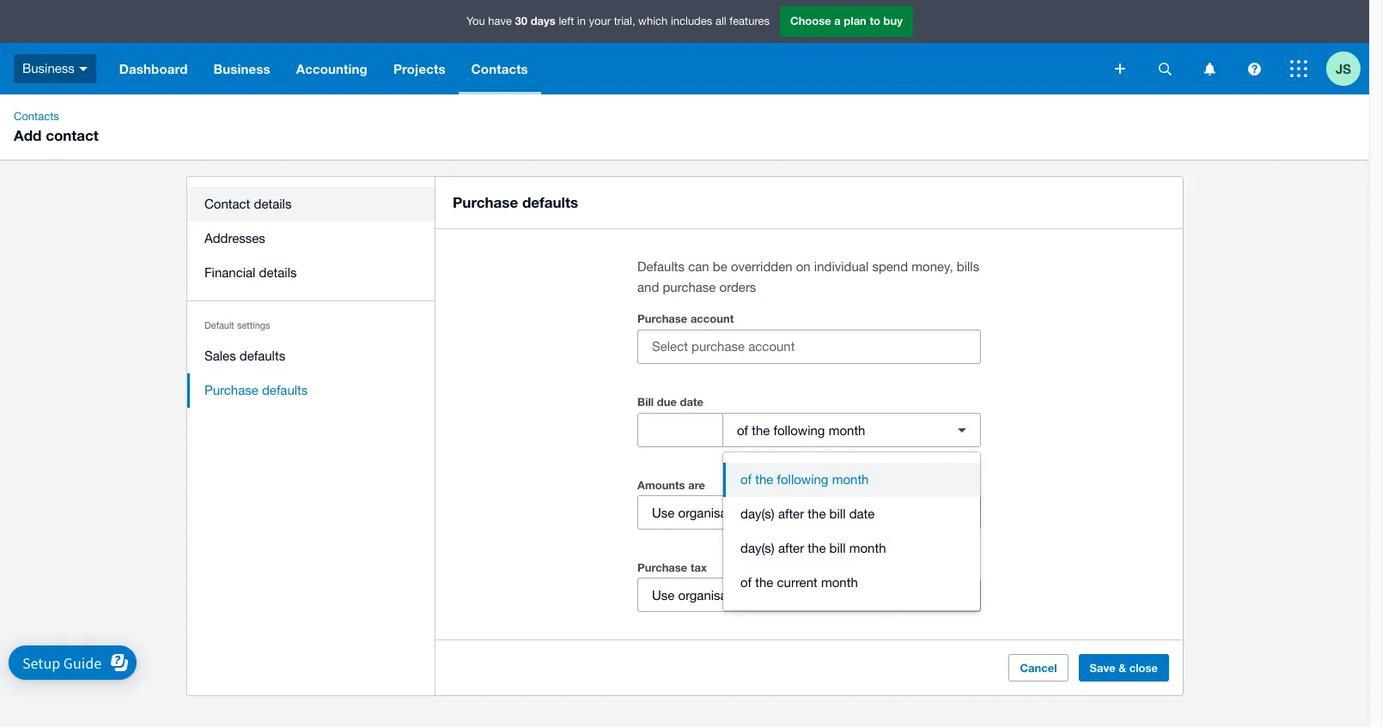 Task type: locate. For each thing, give the bounding box(es) containing it.
2 vertical spatial defaults
[[262, 383, 308, 398]]

financial details button
[[187, 256, 436, 290]]

money,
[[912, 260, 954, 274]]

details for contact details
[[254, 197, 292, 211]]

date down of the following month button
[[850, 507, 875, 522]]

purchase defaults button
[[187, 374, 436, 408]]

date
[[680, 395, 704, 409], [850, 507, 875, 522]]

Purchase account field
[[639, 331, 981, 364]]

bill
[[830, 507, 846, 522], [830, 541, 846, 556]]

sales defaults button
[[187, 339, 436, 374]]

0 vertical spatial following
[[774, 423, 825, 438]]

settings up sales defaults
[[237, 321, 270, 331]]

svg image inside business popup button
[[79, 67, 88, 71]]

organisation for are
[[679, 506, 749, 520]]

use organisation settings button
[[638, 496, 981, 530], [638, 578, 981, 613]]

day(s)
[[741, 507, 775, 522], [741, 541, 775, 556]]

details right contact
[[254, 197, 292, 211]]

be
[[713, 260, 728, 274]]

use organisation settings button for amounts are
[[638, 496, 981, 530]]

use organisation settings button down day(s) after the bill month
[[638, 578, 981, 613]]

day(s) after the bill month
[[741, 541, 886, 556]]

you have 30 days left in your trial, which includes all features
[[467, 14, 770, 28]]

projects button
[[381, 43, 459, 95]]

None number field
[[639, 414, 723, 447]]

0 vertical spatial use
[[652, 506, 675, 520]]

you
[[467, 15, 485, 28]]

following for of the following month popup button
[[774, 423, 825, 438]]

following up day(s) after the bill date
[[777, 473, 829, 487]]

month up of the following month button
[[829, 423, 866, 438]]

business
[[22, 61, 75, 75], [214, 61, 270, 76]]

1 use from the top
[[652, 506, 675, 520]]

month up 'day(s) after the bill date' button
[[832, 473, 869, 487]]

1 horizontal spatial svg image
[[1115, 64, 1126, 74]]

contacts inside contacts add contact
[[14, 110, 59, 123]]

contact details button
[[187, 187, 436, 222]]

1 vertical spatial after
[[778, 541, 805, 556]]

1 vertical spatial defaults
[[240, 349, 285, 364]]

use organisation settings down are at the bottom of the page
[[652, 506, 798, 520]]

1 horizontal spatial business
[[214, 61, 270, 76]]

of the following month up of the following month button
[[737, 423, 866, 438]]

contacts up 'add' in the top left of the page
[[14, 110, 59, 123]]

bill for date
[[830, 507, 846, 522]]

cancel
[[1020, 662, 1057, 675]]

day(s) after the bill date
[[741, 507, 875, 522]]

0 horizontal spatial svg image
[[79, 67, 88, 71]]

1 vertical spatial purchase defaults
[[205, 383, 308, 398]]

contacts inside dropdown button
[[471, 61, 528, 76]]

contacts
[[471, 61, 528, 76], [14, 110, 59, 123]]

2 vertical spatial settings
[[753, 588, 798, 603]]

1 vertical spatial date
[[850, 507, 875, 522]]

1 vertical spatial details
[[259, 266, 297, 280]]

use organisation settings
[[652, 506, 798, 520], [652, 588, 798, 603]]

of inside of the following month button
[[741, 473, 752, 487]]

save & close
[[1090, 662, 1158, 675]]

defaults for sales defaults "button"
[[240, 349, 285, 364]]

individual
[[815, 260, 869, 274]]

0 vertical spatial after
[[778, 507, 805, 522]]

1 bill from the top
[[830, 507, 846, 522]]

the inside popup button
[[752, 423, 770, 438]]

contact details
[[205, 197, 292, 211]]

2 use organisation settings button from the top
[[638, 578, 981, 613]]

0 horizontal spatial purchase defaults
[[205, 383, 308, 398]]

of the following month inside button
[[741, 473, 869, 487]]

1 vertical spatial use
[[652, 588, 675, 603]]

use organisation settings button for purchase tax
[[638, 578, 981, 613]]

1 vertical spatial use organisation settings
[[652, 588, 798, 603]]

day(s) after the bill date button
[[724, 498, 981, 532]]

following up of the following month button
[[774, 423, 825, 438]]

following for of the following month button
[[777, 473, 829, 487]]

group
[[724, 453, 981, 611]]

svg image
[[1115, 64, 1126, 74], [79, 67, 88, 71]]

0 horizontal spatial business
[[22, 61, 75, 75]]

following inside button
[[777, 473, 829, 487]]

use down purchase tax
[[652, 588, 675, 603]]

2 use from the top
[[652, 588, 675, 603]]

0 vertical spatial day(s)
[[741, 507, 775, 522]]

use
[[652, 506, 675, 520], [652, 588, 675, 603]]

of inside of the current month button
[[741, 576, 752, 590]]

defaults inside sales defaults "button"
[[240, 349, 285, 364]]

amounts
[[638, 479, 685, 492]]

organisation down tax
[[679, 588, 749, 603]]

menu containing contact details
[[187, 177, 436, 419]]

details down addresses button
[[259, 266, 297, 280]]

use organisation settings down tax
[[652, 588, 798, 603]]

navigation
[[106, 43, 1103, 95]]

js button
[[1327, 43, 1370, 95]]

defaults
[[638, 260, 685, 274]]

1 horizontal spatial purchase defaults
[[453, 193, 578, 211]]

1 vertical spatial of
[[741, 473, 752, 487]]

organisation down are at the bottom of the page
[[679, 506, 749, 520]]

following inside popup button
[[774, 423, 825, 438]]

financial
[[205, 266, 256, 280]]

organisation
[[679, 506, 749, 520], [679, 588, 749, 603]]

1 vertical spatial bill
[[830, 541, 846, 556]]

1 vertical spatial day(s)
[[741, 541, 775, 556]]

of the following month button
[[724, 463, 981, 498]]

defaults can be overridden on individual spend money, bills and purchase orders
[[638, 260, 980, 295]]

purchase
[[453, 193, 518, 211], [638, 312, 688, 326], [205, 383, 258, 398], [638, 561, 688, 575]]

details inside 'button'
[[259, 266, 297, 280]]

svg image
[[1291, 60, 1308, 77], [1159, 62, 1172, 75], [1204, 62, 1216, 75], [1248, 62, 1261, 75]]

day(s) after the bill month button
[[724, 532, 981, 566]]

1 day(s) from the top
[[741, 507, 775, 522]]

purchase
[[663, 280, 716, 295]]

a
[[835, 14, 841, 28]]

sales defaults
[[205, 349, 285, 364]]

contact
[[205, 197, 250, 211]]

0 vertical spatial of the following month
[[737, 423, 866, 438]]

use down amounts
[[652, 506, 675, 520]]

&
[[1119, 662, 1127, 675]]

1 vertical spatial organisation
[[679, 588, 749, 603]]

month down 'day(s) after the bill date' button
[[850, 541, 886, 556]]

list box containing of the following month
[[724, 453, 981, 611]]

0 vertical spatial purchase defaults
[[453, 193, 578, 211]]

of the following month
[[737, 423, 866, 438], [741, 473, 869, 487]]

bill down of the following month button
[[830, 507, 846, 522]]

0 horizontal spatial date
[[680, 395, 704, 409]]

of for of the following month button
[[741, 473, 752, 487]]

of the following month inside popup button
[[737, 423, 866, 438]]

group containing of the following month
[[724, 453, 981, 611]]

orders
[[720, 280, 757, 295]]

purchase inside button
[[205, 383, 258, 398]]

day(s) for day(s) after the bill month
[[741, 541, 775, 556]]

1 use organisation settings from the top
[[652, 506, 798, 520]]

0 vertical spatial use organisation settings button
[[638, 496, 981, 530]]

bill for month
[[830, 541, 846, 556]]

1 vertical spatial contacts
[[14, 110, 59, 123]]

month for of the following month popup button
[[829, 423, 866, 438]]

use organisation settings button up day(s) after the bill month
[[638, 496, 981, 530]]

1 vertical spatial following
[[777, 473, 829, 487]]

0 vertical spatial contacts
[[471, 61, 528, 76]]

month down day(s) after the bill month button
[[821, 576, 858, 590]]

settings
[[237, 321, 270, 331], [753, 506, 798, 520], [753, 588, 798, 603]]

1 horizontal spatial contacts
[[471, 61, 528, 76]]

your
[[589, 15, 611, 28]]

defaults inside purchase defaults button
[[262, 383, 308, 398]]

bill down 'day(s) after the bill date' button
[[830, 541, 846, 556]]

2 after from the top
[[778, 541, 805, 556]]

after up "current"
[[778, 541, 805, 556]]

settings down day(s) after the bill month
[[753, 588, 798, 603]]

details for financial details
[[259, 266, 297, 280]]

1 vertical spatial of the following month
[[741, 473, 869, 487]]

of
[[737, 423, 749, 438], [741, 473, 752, 487], [741, 576, 752, 590]]

2 day(s) from the top
[[741, 541, 775, 556]]

defaults
[[522, 193, 578, 211], [240, 349, 285, 364], [262, 383, 308, 398]]

organisation for tax
[[679, 588, 749, 603]]

menu
[[187, 177, 436, 419]]

purchase defaults
[[453, 193, 578, 211], [205, 383, 308, 398]]

1 horizontal spatial date
[[850, 507, 875, 522]]

date right due
[[680, 395, 704, 409]]

use for purchase
[[652, 588, 675, 603]]

0 vertical spatial bill
[[830, 507, 846, 522]]

0 vertical spatial organisation
[[679, 506, 749, 520]]

month
[[829, 423, 866, 438], [832, 473, 869, 487], [850, 541, 886, 556], [821, 576, 858, 590]]

day(s) up day(s) after the bill month
[[741, 507, 775, 522]]

2 bill from the top
[[830, 541, 846, 556]]

contacts down have
[[471, 61, 528, 76]]

the
[[752, 423, 770, 438], [756, 473, 774, 487], [808, 507, 826, 522], [808, 541, 826, 556], [756, 576, 774, 590]]

2 vertical spatial of
[[741, 576, 752, 590]]

account
[[691, 312, 734, 326]]

following
[[774, 423, 825, 438], [777, 473, 829, 487]]

0 vertical spatial details
[[254, 197, 292, 211]]

after up day(s) after the bill month
[[778, 507, 805, 522]]

2 use organisation settings from the top
[[652, 588, 798, 603]]

after for day(s) after the bill month
[[778, 541, 805, 556]]

0 vertical spatial use organisation settings
[[652, 506, 798, 520]]

spend
[[873, 260, 908, 274]]

choose
[[791, 14, 832, 28]]

0 horizontal spatial contacts
[[14, 110, 59, 123]]

1 vertical spatial use organisation settings button
[[638, 578, 981, 613]]

1 use organisation settings button from the top
[[638, 496, 981, 530]]

banner containing js
[[0, 0, 1370, 95]]

1 organisation from the top
[[679, 506, 749, 520]]

of inside of the following month popup button
[[737, 423, 749, 438]]

2 organisation from the top
[[679, 588, 749, 603]]

details
[[254, 197, 292, 211], [259, 266, 297, 280]]

are
[[689, 479, 706, 492]]

settings for amounts are
[[753, 506, 798, 520]]

the for of the current month button
[[756, 576, 774, 590]]

1 after from the top
[[778, 507, 805, 522]]

details inside button
[[254, 197, 292, 211]]

navigation containing dashboard
[[106, 43, 1103, 95]]

0 vertical spatial of
[[737, 423, 749, 438]]

on
[[796, 260, 811, 274]]

1 vertical spatial settings
[[753, 506, 798, 520]]

month inside popup button
[[829, 423, 866, 438]]

settings up day(s) after the bill month
[[753, 506, 798, 520]]

of the following month up day(s) after the bill date
[[741, 473, 869, 487]]

banner
[[0, 0, 1370, 95]]

day(s) up of the current month
[[741, 541, 775, 556]]

defaults for purchase defaults button
[[262, 383, 308, 398]]

list box
[[724, 453, 981, 611]]



Task type: describe. For each thing, give the bounding box(es) containing it.
date inside 'day(s) after the bill date' button
[[850, 507, 875, 522]]

to
[[870, 14, 881, 28]]

addresses button
[[187, 222, 436, 256]]

default
[[205, 321, 234, 331]]

trial,
[[614, 15, 636, 28]]

the for of the following month button
[[756, 473, 774, 487]]

contacts button
[[459, 43, 541, 95]]

tax
[[691, 561, 707, 575]]

month for of the current month button
[[821, 576, 858, 590]]

of the following month button
[[723, 413, 981, 448]]

save & close button
[[1079, 655, 1170, 682]]

business inside popup button
[[22, 61, 75, 75]]

of the following month for of the following month popup button
[[737, 423, 866, 438]]

bill
[[638, 395, 654, 409]]

none number field inside bill due date group
[[639, 414, 723, 447]]

day(s) for day(s) after the bill date
[[741, 507, 775, 522]]

cancel button
[[1009, 655, 1069, 682]]

addresses
[[205, 231, 265, 246]]

sales
[[205, 349, 236, 364]]

of for of the following month popup button
[[737, 423, 749, 438]]

contacts for contacts add contact
[[14, 110, 59, 123]]

and
[[638, 280, 659, 295]]

add
[[14, 126, 42, 144]]

all
[[716, 15, 727, 28]]

business inside dropdown button
[[214, 61, 270, 76]]

use for amounts
[[652, 506, 675, 520]]

purchase defaults inside button
[[205, 383, 308, 398]]

overridden
[[731, 260, 793, 274]]

bills
[[957, 260, 980, 274]]

of the current month button
[[724, 566, 981, 601]]

of for of the current month button
[[741, 576, 752, 590]]

financial details
[[205, 266, 297, 280]]

plan
[[844, 14, 867, 28]]

projects
[[394, 61, 446, 76]]

choose a plan to buy
[[791, 14, 903, 28]]

use organisation settings for are
[[652, 506, 798, 520]]

js
[[1336, 61, 1352, 76]]

have
[[488, 15, 512, 28]]

which
[[639, 15, 668, 28]]

contacts add contact
[[14, 110, 99, 144]]

features
[[730, 15, 770, 28]]

navigation inside banner
[[106, 43, 1103, 95]]

includes
[[671, 15, 713, 28]]

0 vertical spatial defaults
[[522, 193, 578, 211]]

save
[[1090, 662, 1116, 675]]

dashboard link
[[106, 43, 201, 95]]

business button
[[201, 43, 283, 95]]

purchase tax
[[638, 561, 707, 575]]

of the current month
[[741, 576, 858, 590]]

default settings
[[205, 321, 270, 331]]

dashboard
[[119, 61, 188, 76]]

bill due date
[[638, 395, 704, 409]]

business button
[[0, 43, 106, 95]]

0 vertical spatial date
[[680, 395, 704, 409]]

close
[[1130, 662, 1158, 675]]

buy
[[884, 14, 903, 28]]

accounting
[[296, 61, 368, 76]]

month for of the following month button
[[832, 473, 869, 487]]

can
[[689, 260, 710, 274]]

settings for purchase tax
[[753, 588, 798, 603]]

due
[[657, 395, 677, 409]]

after for day(s) after the bill date
[[778, 507, 805, 522]]

bill due date group
[[638, 413, 981, 448]]

amounts are
[[638, 479, 706, 492]]

purchase account
[[638, 312, 734, 326]]

current
[[777, 576, 818, 590]]

use organisation settings for tax
[[652, 588, 798, 603]]

in
[[577, 15, 586, 28]]

left
[[559, 15, 574, 28]]

accounting button
[[283, 43, 381, 95]]

0 vertical spatial settings
[[237, 321, 270, 331]]

of the following month for of the following month button
[[741, 473, 869, 487]]

the for of the following month popup button
[[752, 423, 770, 438]]

contacts link
[[7, 108, 66, 125]]

days
[[531, 14, 556, 28]]

contacts for contacts
[[471, 61, 528, 76]]

contact
[[46, 126, 99, 144]]

30
[[515, 14, 528, 28]]



Task type: vqa. For each thing, say whether or not it's contained in the screenshot.
month
yes



